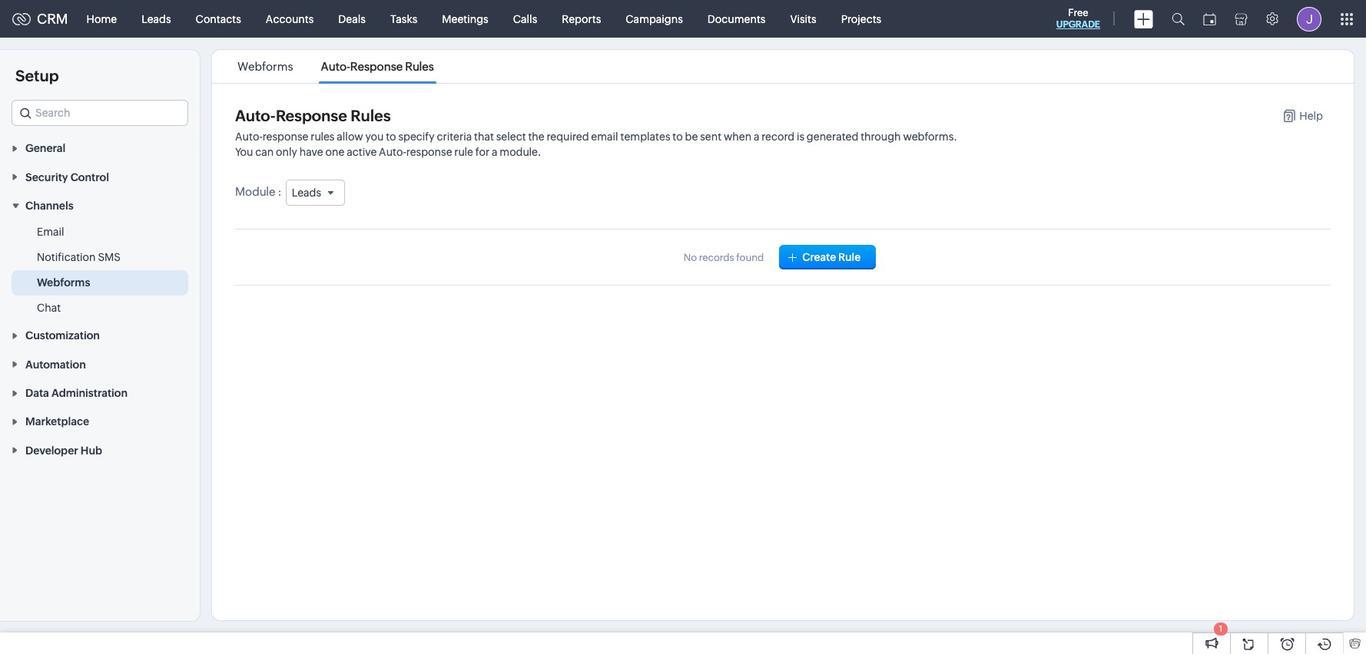 Task type: locate. For each thing, give the bounding box(es) containing it.
0 vertical spatial rules
[[405, 60, 434, 73]]

1 vertical spatial response
[[407, 146, 452, 158]]

response up rules at top left
[[276, 107, 347, 125]]

search element
[[1163, 0, 1195, 38]]

1 horizontal spatial to
[[673, 131, 683, 143]]

rules up the you
[[351, 107, 391, 125]]

0 horizontal spatial to
[[386, 131, 396, 143]]

0 horizontal spatial webforms
[[37, 277, 90, 289]]

1 horizontal spatial response
[[407, 146, 452, 158]]

can
[[255, 146, 274, 158]]

automation
[[25, 359, 86, 371]]

security
[[25, 171, 68, 183]]

None field
[[12, 100, 188, 126]]

is
[[797, 131, 805, 143]]

tasks
[[390, 13, 418, 25]]

crm link
[[12, 11, 68, 27]]

auto- down deals
[[321, 60, 350, 73]]

required
[[547, 131, 589, 143]]

0 horizontal spatial response
[[263, 131, 309, 143]]

create
[[803, 252, 837, 264]]

:
[[278, 185, 282, 198]]

webforms down accounts
[[238, 60, 293, 73]]

general button
[[0, 134, 200, 162]]

leads link
[[129, 0, 183, 37]]

home
[[87, 13, 117, 25]]

have
[[300, 146, 323, 158]]

1 horizontal spatial rules
[[405, 60, 434, 73]]

auto-
[[321, 60, 350, 73], [235, 107, 276, 125], [235, 131, 263, 143], [379, 146, 407, 158]]

Leads field
[[286, 180, 345, 206]]

data administration button
[[0, 379, 200, 407]]

through
[[861, 131, 901, 143]]

leads right home
[[142, 13, 171, 25]]

1 vertical spatial leads
[[292, 187, 321, 199]]

setup
[[15, 67, 59, 85]]

developer
[[25, 445, 78, 457]]

response
[[263, 131, 309, 143], [407, 146, 452, 158]]

auto-response rules inside list
[[321, 60, 434, 73]]

email
[[591, 131, 619, 143]]

auto- up can
[[235, 107, 276, 125]]

sent
[[700, 131, 722, 143]]

auto-response rules up rules at top left
[[235, 107, 391, 125]]

data administration
[[25, 388, 128, 400]]

response inside list
[[350, 60, 403, 73]]

security control
[[25, 171, 109, 183]]

create menu element
[[1125, 0, 1163, 37]]

0 vertical spatial response
[[350, 60, 403, 73]]

1 horizontal spatial leads
[[292, 187, 321, 199]]

1 vertical spatial rules
[[351, 107, 391, 125]]

a right for
[[492, 146, 498, 158]]

webforms down notification at top
[[37, 277, 90, 289]]

calendar image
[[1204, 13, 1217, 25]]

rule
[[455, 146, 474, 158]]

data
[[25, 388, 49, 400]]

administration
[[51, 388, 128, 400]]

webforms link down accounts
[[235, 60, 296, 73]]

search image
[[1172, 12, 1185, 25]]

response down 'specify'
[[407, 146, 452, 158]]

free
[[1069, 7, 1089, 18]]

list
[[224, 50, 448, 83]]

1 vertical spatial webforms
[[37, 277, 90, 289]]

1 horizontal spatial a
[[754, 131, 760, 143]]

list containing webforms
[[224, 50, 448, 83]]

allow
[[337, 131, 363, 143]]

0 vertical spatial leads
[[142, 13, 171, 25]]

leads right :
[[292, 187, 321, 199]]

1
[[1220, 625, 1223, 634]]

a right when
[[754, 131, 760, 143]]

0 vertical spatial webforms link
[[235, 60, 296, 73]]

customization
[[25, 330, 100, 342]]

email link
[[37, 225, 64, 240]]

0 horizontal spatial leads
[[142, 13, 171, 25]]

to
[[386, 131, 396, 143], [673, 131, 683, 143]]

webforms link down notification at top
[[37, 275, 90, 291]]

rules
[[405, 60, 434, 73], [351, 107, 391, 125]]

channels region
[[0, 220, 200, 321]]

0 horizontal spatial rules
[[351, 107, 391, 125]]

a
[[754, 131, 760, 143], [492, 146, 498, 158]]

control
[[70, 171, 109, 183]]

campaigns
[[626, 13, 683, 25]]

notification
[[37, 251, 96, 264]]

0 horizontal spatial a
[[492, 146, 498, 158]]

0 horizontal spatial response
[[276, 107, 347, 125]]

to right the you
[[386, 131, 396, 143]]

leads inside field
[[292, 187, 321, 199]]

to left be
[[673, 131, 683, 143]]

rules down tasks
[[405, 60, 434, 73]]

auto-response rules
[[321, 60, 434, 73], [235, 107, 391, 125]]

1 to from the left
[[386, 131, 396, 143]]

developer hub button
[[0, 436, 200, 465]]

0 vertical spatial auto-response rules
[[321, 60, 434, 73]]

1 horizontal spatial response
[[350, 60, 403, 73]]

select
[[496, 131, 526, 143]]

profile image
[[1298, 7, 1322, 31]]

you
[[235, 146, 253, 158]]

response
[[350, 60, 403, 73], [276, 107, 347, 125]]

1 vertical spatial auto-response rules
[[235, 107, 391, 125]]

module.
[[500, 146, 541, 158]]

webforms link
[[235, 60, 296, 73], [37, 275, 90, 291]]

reports link
[[550, 0, 614, 37]]

1 horizontal spatial webforms link
[[235, 60, 296, 73]]

1 vertical spatial webforms link
[[37, 275, 90, 291]]

0 vertical spatial webforms
[[238, 60, 293, 73]]

0 horizontal spatial webforms link
[[37, 275, 90, 291]]

notification sms
[[37, 251, 121, 264]]

create rule
[[803, 252, 861, 264]]

webforms
[[238, 60, 293, 73], [37, 277, 90, 289]]

1 horizontal spatial webforms
[[238, 60, 293, 73]]

auto- inside list
[[321, 60, 350, 73]]

calls
[[513, 13, 538, 25]]

webforms inside list
[[238, 60, 293, 73]]

only
[[276, 146, 297, 158]]

upgrade
[[1057, 19, 1101, 30]]

leads
[[142, 13, 171, 25], [292, 187, 321, 199]]

auto- down the you
[[379, 146, 407, 158]]

documents link
[[696, 0, 778, 37]]

Search text field
[[12, 101, 188, 125]]

rules
[[311, 131, 335, 143]]

response down "deals" link
[[350, 60, 403, 73]]

response up only
[[263, 131, 309, 143]]

auto-response rules down "deals" link
[[321, 60, 434, 73]]



Task type: vqa. For each thing, say whether or not it's contained in the screenshot.
the Permissions associated with Extension Permissions
no



Task type: describe. For each thing, give the bounding box(es) containing it.
customization button
[[0, 321, 200, 350]]

logo image
[[12, 13, 31, 25]]

that
[[474, 131, 494, 143]]

specify
[[399, 131, 435, 143]]

no
[[684, 252, 697, 264]]

security control button
[[0, 162, 200, 191]]

deals
[[339, 13, 366, 25]]

developer hub
[[25, 445, 102, 457]]

records
[[699, 252, 735, 264]]

channels
[[25, 200, 74, 212]]

chat
[[37, 302, 61, 314]]

no records found
[[684, 252, 764, 264]]

found
[[737, 252, 764, 264]]

notification sms link
[[37, 250, 121, 265]]

module
[[235, 185, 276, 198]]

profile element
[[1288, 0, 1331, 37]]

leads for leads field on the top of page
[[292, 187, 321, 199]]

auto- up you
[[235, 131, 263, 143]]

1 vertical spatial a
[[492, 146, 498, 158]]

accounts
[[266, 13, 314, 25]]

templates
[[621, 131, 671, 143]]

webforms link inside channels region
[[37, 275, 90, 291]]

help
[[1300, 110, 1324, 122]]

meetings
[[442, 13, 489, 25]]

home link
[[74, 0, 129, 37]]

hub
[[81, 445, 102, 457]]

active
[[347, 146, 377, 158]]

reports
[[562, 13, 601, 25]]

create rule button
[[780, 245, 877, 270]]

the
[[528, 131, 545, 143]]

marketplace
[[25, 416, 89, 429]]

create menu image
[[1135, 10, 1154, 28]]

0 vertical spatial a
[[754, 131, 760, 143]]

chat link
[[37, 301, 61, 316]]

projects
[[842, 13, 882, 25]]

email
[[37, 226, 64, 238]]

record
[[762, 131, 795, 143]]

marketplace button
[[0, 407, 200, 436]]

webforms inside channels region
[[37, 277, 90, 289]]

calls link
[[501, 0, 550, 37]]

when
[[724, 131, 752, 143]]

documents
[[708, 13, 766, 25]]

rules inside list
[[405, 60, 434, 73]]

webforms.
[[904, 131, 958, 143]]

free upgrade
[[1057, 7, 1101, 30]]

criteria
[[437, 131, 472, 143]]

accounts link
[[254, 0, 326, 37]]

you
[[366, 131, 384, 143]]

campaigns link
[[614, 0, 696, 37]]

projects link
[[829, 0, 894, 37]]

deals link
[[326, 0, 378, 37]]

contacts
[[196, 13, 241, 25]]

general
[[25, 142, 66, 155]]

module :
[[235, 185, 282, 198]]

visits
[[791, 13, 817, 25]]

0 vertical spatial response
[[263, 131, 309, 143]]

automation button
[[0, 350, 200, 379]]

meetings link
[[430, 0, 501, 37]]

1 vertical spatial response
[[276, 107, 347, 125]]

channels button
[[0, 191, 200, 220]]

leads for leads link on the top left of page
[[142, 13, 171, 25]]

be
[[685, 131, 698, 143]]

generated
[[807, 131, 859, 143]]

rule
[[839, 252, 861, 264]]

auto-response rules link
[[319, 60, 437, 73]]

tasks link
[[378, 0, 430, 37]]

visits link
[[778, 0, 829, 37]]

2 to from the left
[[673, 131, 683, 143]]

for
[[476, 146, 490, 158]]

crm
[[37, 11, 68, 27]]

contacts link
[[183, 0, 254, 37]]

one
[[326, 146, 345, 158]]



